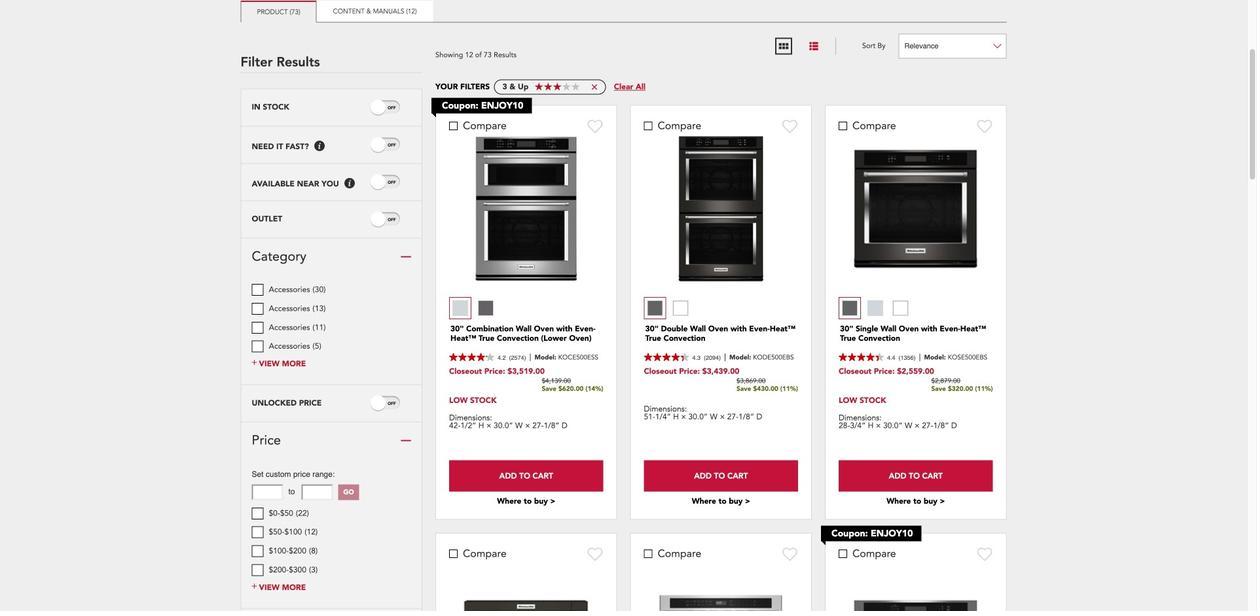 Task type: describe. For each thing, give the bounding box(es) containing it.
plus image for the category icon
[[252, 359, 257, 367]]

black stainless steel with printshield™ finish image
[[478, 301, 494, 316]]

add to wish list image for 30" single wall oven with even-heat™ true convection image
[[978, 119, 993, 134]]

30" 1000-watt microwave hood combination image
[[461, 597, 592, 612]]

2 white image from the left
[[893, 301, 909, 316]]

add to wish list image for the 24" under-counter microwave oven drawer 'image'
[[783, 547, 799, 562]]

need it fast? element
[[252, 142, 309, 152]]

price image
[[401, 436, 411, 446]]

tooltip for need it fast? element
[[314, 141, 325, 151]]

30" double wall oven with even-heat™ true convection image
[[676, 134, 766, 284]]

30" combination wall oven with even-heat™  true convection (lower oven) image
[[473, 134, 581, 284]]

plus image for price icon
[[252, 583, 257, 591]]

unlocked price filter is off switch
[[388, 401, 396, 407]]

available near you element
[[252, 180, 339, 189]]

available near you filter is off switch
[[388, 179, 396, 186]]

remove 3 & up filter image
[[592, 84, 598, 90]]

add to wish list image for the 30" 1000-watt microwave hood combination image
[[588, 547, 604, 562]]

2 stainless steel image from the left
[[868, 301, 884, 316]]

black stainless steel with printshield™ finish image for 2nd white icon from right
[[648, 301, 663, 316]]



Task type: locate. For each thing, give the bounding box(es) containing it.
white image
[[673, 301, 689, 316], [893, 301, 909, 316]]

1 horizontal spatial tooltip
[[344, 178, 355, 189]]

0 horizontal spatial black stainless steel with printshield™ finish image
[[648, 301, 663, 316]]

0 horizontal spatial white image
[[673, 301, 689, 316]]

27" built in microwave oven with convection cooking image
[[851, 597, 982, 612]]

tab list
[[241, 1, 1007, 23]]

product list view image
[[808, 40, 820, 52]]

1 white image from the left
[[673, 301, 689, 316]]

1 horizontal spatial stainless steel image
[[868, 301, 884, 316]]

tooltip for available near you element
[[344, 178, 355, 189]]

24" under-counter microwave oven drawer image
[[656, 592, 787, 612]]

1 horizontal spatial white image
[[893, 301, 909, 316]]

Range From text field
[[252, 485, 283, 501]]

Range To text field
[[302, 485, 333, 501]]

1 stainless steel image from the left
[[453, 301, 468, 316]]

2 plus image from the top
[[252, 583, 257, 591]]

add to wish list image for '30" double wall oven with even-heat™ true convection' image
[[783, 119, 799, 134]]

1 vertical spatial plus image
[[252, 583, 257, 591]]

30" single wall oven with even-heat™ true convection image
[[851, 146, 982, 272]]

0 vertical spatial tooltip
[[314, 141, 325, 151]]

tooltip left available near you filter is off switch
[[344, 178, 355, 189]]

0 horizontal spatial stainless steel image
[[453, 301, 468, 316]]

plus image
[[252, 359, 257, 367], [252, 583, 257, 591]]

2 black stainless steel with printshield™ finish image from the left
[[842, 301, 858, 316]]

0 vertical spatial plus image
[[252, 359, 257, 367]]

tooltip right need it fast? element
[[314, 141, 325, 151]]

black stainless steel with printshield™ finish image for 1st stainless steel "icon" from the right
[[842, 301, 858, 316]]

stainless steel image
[[453, 301, 468, 316], [868, 301, 884, 316]]

outlet filter is off switch
[[388, 216, 396, 223]]

need it fast? filter is off switch
[[388, 142, 396, 149]]

black stainless steel with printshield™ finish image
[[648, 301, 663, 316], [842, 301, 858, 316]]

tooltip
[[314, 141, 325, 151], [344, 178, 355, 189]]

1 vertical spatial tooltip
[[344, 178, 355, 189]]

1 black stainless steel with printshield™ finish image from the left
[[648, 301, 663, 316]]

add to wish list image
[[588, 119, 604, 134], [783, 119, 799, 134], [978, 119, 993, 134], [588, 547, 604, 562], [783, 547, 799, 562], [978, 547, 993, 562]]

1 horizontal spatial black stainless steel with printshield™ finish image
[[842, 301, 858, 316]]

1 plus image from the top
[[252, 359, 257, 367]]

category image
[[401, 252, 411, 262]]

in stock filter is off switch
[[388, 104, 396, 111]]

0 horizontal spatial tooltip
[[314, 141, 325, 151]]



Task type: vqa. For each thing, say whether or not it's contained in the screenshot.
third ADD TO CART
no



